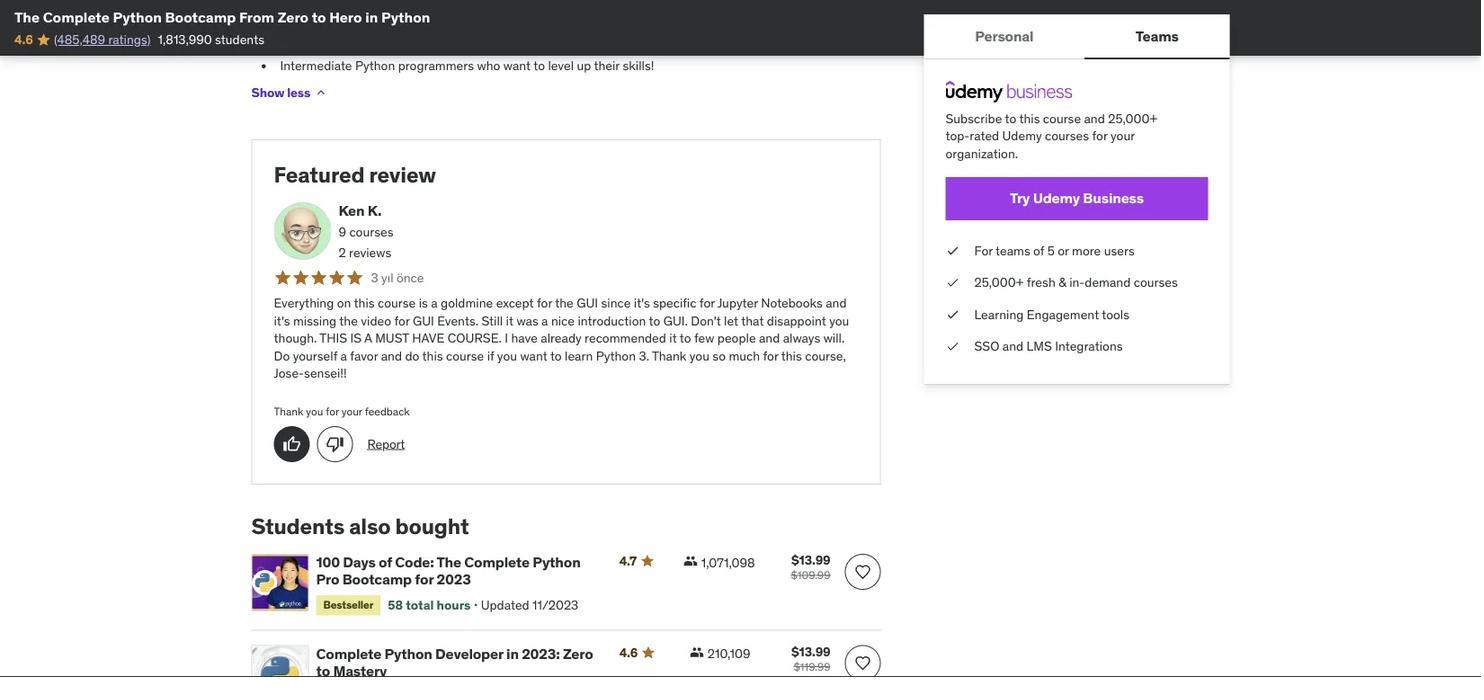 Task type: vqa. For each thing, say whether or not it's contained in the screenshot.
Complete
yes



Task type: locate. For each thing, give the bounding box(es) containing it.
0 horizontal spatial your
[[342, 405, 362, 419]]

11/2023
[[533, 598, 579, 614]]

bootcamp up 1,813,990 students
[[165, 8, 236, 26]]

tab list containing personal
[[924, 14, 1230, 59]]

course inside the subscribe to this course and 25,000+ top‑rated udemy courses for your organization.
[[1043, 110, 1081, 126]]

1 vertical spatial bootcamp
[[342, 571, 412, 589]]

xsmall image
[[946, 274, 960, 291], [946, 338, 960, 355]]

jose-
[[274, 366, 304, 382]]

4.6 left (485,489
[[14, 31, 33, 48]]

0 vertical spatial xsmall image
[[946, 274, 960, 291]]

except
[[496, 295, 534, 311]]

0 vertical spatial thank
[[652, 348, 687, 364]]

udemy inside the subscribe to this course and 25,000+ top‑rated udemy courses for your organization.
[[1002, 128, 1042, 144]]

thank
[[652, 348, 687, 364], [274, 405, 304, 419]]

$13.99 left wishlist image
[[792, 644, 831, 660]]

you right if
[[497, 348, 517, 364]]

1 vertical spatial gui
[[413, 313, 434, 329]]

intermediate
[[280, 58, 352, 74]]

0 horizontal spatial in
[[365, 8, 378, 26]]

zero right the 2023:
[[563, 645, 593, 663]]

teams
[[1136, 26, 1179, 45]]

xsmall image for sso
[[946, 338, 960, 355]]

thank you for your feedback
[[274, 405, 410, 419]]

2 vertical spatial course
[[446, 348, 484, 364]]

0 horizontal spatial a
[[340, 348, 347, 364]]

want down python.
[[503, 58, 531, 74]]

of right days
[[379, 553, 392, 572]]

report button
[[367, 436, 405, 454]]

2 horizontal spatial a
[[542, 313, 548, 329]]

have down was
[[511, 330, 538, 347]]

engagement
[[1027, 306, 1099, 322]]

for right much
[[763, 348, 779, 364]]

0 vertical spatial want
[[503, 58, 531, 74]]

show less button
[[251, 75, 328, 111]]

this right 'on' at the top left
[[354, 295, 375, 311]]

gui
[[577, 295, 598, 311], [413, 313, 434, 329]]

0 vertical spatial udemy
[[1002, 128, 1042, 144]]

xsmall image left 210,109
[[690, 646, 704, 660]]

it down "gui."
[[669, 330, 677, 347]]

video
[[361, 313, 391, 329]]

students
[[251, 513, 345, 540]]

2 vertical spatial a
[[340, 348, 347, 364]]

0 vertical spatial course
[[1043, 110, 1081, 126]]

1 horizontal spatial who
[[477, 58, 500, 74]]

$13.99 inside $13.99 $109.99
[[792, 552, 831, 569]]

0 horizontal spatial the
[[14, 8, 40, 26]]

show less
[[251, 85, 310, 101]]

complete inside 100 days of code: the complete python pro bootcamp for 2023
[[464, 553, 530, 572]]

python down "total"
[[384, 645, 432, 663]]

recommended
[[585, 330, 666, 347]]

1,813,990 students
[[158, 31, 264, 48]]

2 horizontal spatial complete
[[464, 553, 530, 572]]

personal
[[975, 26, 1034, 45]]

level
[[548, 58, 574, 74]]

zero right from
[[278, 8, 309, 26]]

for up business
[[1092, 128, 1108, 144]]

0 horizontal spatial zero
[[278, 8, 309, 26]]

subscribe
[[946, 110, 1002, 126]]

zero
[[278, 8, 309, 26], [563, 645, 593, 663]]

0 horizontal spatial courses
[[349, 224, 393, 240]]

featured
[[274, 161, 365, 188]]

0 vertical spatial it's
[[634, 295, 650, 311]]

complete
[[43, 8, 110, 26], [464, 553, 530, 572], [316, 645, 381, 663]]

you
[[829, 313, 849, 329], [497, 348, 517, 364], [690, 348, 710, 364], [306, 405, 323, 419]]

$13.99 $109.99
[[791, 552, 831, 583]]

xsmall image left fresh
[[946, 274, 960, 291]]

1 vertical spatial courses
[[349, 224, 393, 240]]

who down python.
[[477, 58, 500, 74]]

and up "try udemy business"
[[1084, 110, 1105, 126]]

1 vertical spatial 25,000+
[[975, 274, 1024, 290]]

everything on this course is a goldmine except for the gui since it's specific for jupyter notebooks and it's missing the video for gui events. still it was a nice introduction to gui. don't let that disappoint you though. this is a must have course. i have already recommended it to few people and always will. do yourself a favor and do this course if you want to learn python 3. thank you so much for this course, jose-sensei!!
[[274, 295, 849, 382]]

100 days of code: the complete python pro bootcamp for 2023
[[316, 553, 581, 589]]

do
[[274, 348, 290, 364]]

0 vertical spatial your
[[1111, 128, 1135, 144]]

people
[[718, 330, 756, 347]]

1 vertical spatial $13.99
[[792, 644, 831, 660]]

thank inside everything on this course is a goldmine except for the gui since it's specific for jupyter notebooks and it's missing the video for gui events. still it was a nice introduction to gui. don't let that disappoint you though. this is a must have course. i have already recommended it to few people and always will. do yourself a favor and do this course if you want to learn python 3. thank you so much for this course, jose-sensei!!
[[652, 348, 687, 364]]

and
[[1084, 110, 1105, 126], [826, 295, 847, 311], [759, 330, 780, 347], [1003, 338, 1024, 354], [381, 348, 402, 364]]

1 vertical spatial who
[[477, 58, 500, 74]]

1 xsmall image from the top
[[946, 274, 960, 291]]

0 horizontal spatial 4.6
[[14, 31, 33, 48]]

have
[[412, 330, 445, 347]]

bootcamp up "58"
[[342, 571, 412, 589]]

a right is
[[431, 295, 438, 311]]

in right hero
[[365, 8, 378, 26]]

reviews
[[349, 245, 391, 261]]

a
[[431, 295, 438, 311], [542, 313, 548, 329], [340, 348, 347, 364]]

1 horizontal spatial a
[[431, 295, 438, 311]]

1 horizontal spatial complete
[[316, 645, 381, 663]]

featured review
[[274, 161, 436, 188]]

still
[[482, 313, 503, 329]]

0 vertical spatial have
[[367, 16, 394, 32]]

the inside 100 days of code: the complete python pro bootcamp for 2023
[[437, 553, 461, 572]]

it's
[[634, 295, 650, 311], [274, 313, 290, 329]]

to down programmed
[[477, 37, 489, 53]]

subscribe to this course and 25,000+ top‑rated udemy courses for your organization.
[[946, 110, 1158, 162]]

a left favor
[[340, 348, 347, 364]]

want down already on the left
[[520, 348, 548, 364]]

to left few
[[680, 330, 691, 347]]

a right was
[[542, 313, 548, 329]]

1 vertical spatial thank
[[274, 405, 304, 419]]

the up nice
[[555, 295, 574, 311]]

1 vertical spatial 4.6
[[619, 645, 638, 661]]

programmed
[[431, 16, 503, 32]]

it right still
[[506, 313, 514, 329]]

gui.
[[663, 313, 688, 329]]

2 $13.99 from the top
[[792, 644, 831, 660]]

1 vertical spatial the
[[437, 553, 461, 572]]

ratings)
[[108, 31, 151, 48]]

of left 5
[[1034, 242, 1044, 258]]

python down the recommended
[[596, 348, 636, 364]]

demand
[[1085, 274, 1131, 290]]

and right sso
[[1003, 338, 1024, 354]]

since
[[601, 295, 631, 311]]

in
[[365, 8, 378, 26], [506, 645, 519, 663]]

course down course.
[[446, 348, 484, 364]]

1 horizontal spatial course
[[446, 348, 484, 364]]

$13.99 left wishlist icon
[[792, 552, 831, 569]]

3.
[[639, 348, 649, 364]]

gui left the since
[[577, 295, 598, 311]]

that
[[741, 313, 764, 329]]

who up "programmers"
[[341, 16, 364, 32]]

1 vertical spatial course
[[378, 295, 416, 311]]

it's right the since
[[634, 295, 650, 311]]

students
[[215, 31, 264, 48]]

0 horizontal spatial the
[[339, 313, 358, 329]]

this down udemy business image
[[1019, 110, 1040, 126]]

the down 'on' at the top left
[[339, 313, 358, 329]]

0 horizontal spatial course
[[378, 295, 416, 311]]

25,000+ fresh & in-demand courses
[[975, 274, 1178, 290]]

missing
[[293, 313, 337, 329]]

1 vertical spatial it
[[669, 330, 677, 347]]

days
[[343, 553, 376, 572]]

0 horizontal spatial it's
[[274, 313, 290, 329]]

4.6 right the 2023:
[[619, 645, 638, 661]]

to down already on the left
[[550, 348, 562, 364]]

0 vertical spatial the
[[555, 295, 574, 311]]

1 $13.99 from the top
[[792, 552, 831, 569]]

udemy right try on the right top of the page
[[1033, 189, 1080, 207]]

25,000+ up learning
[[975, 274, 1024, 290]]

xsmall image left 1,071,098
[[683, 554, 698, 569]]

udemy up "organization."
[[1002, 128, 1042, 144]]

zero for 2023:
[[563, 645, 593, 663]]

0 vertical spatial who
[[341, 16, 364, 32]]

was
[[517, 313, 539, 329]]

mark as unhelpful image
[[326, 436, 344, 454]]

always
[[783, 330, 820, 347]]

58
[[388, 598, 403, 614]]

python inside beginners who have never programmed before. programmers switching languages to python. intermediate python programmers who want to level up their skills!
[[355, 58, 395, 74]]

0 vertical spatial it
[[506, 313, 514, 329]]

1 horizontal spatial have
[[511, 330, 538, 347]]

4.7
[[619, 553, 637, 570]]

of
[[1034, 242, 1044, 258], [379, 553, 392, 572]]

course for and
[[1043, 110, 1081, 126]]

xsmall image for 25,000+
[[946, 274, 960, 291]]

your up business
[[1111, 128, 1135, 144]]

you down few
[[690, 348, 710, 364]]

2 xsmall image from the top
[[946, 338, 960, 355]]

want inside everything on this course is a goldmine except for the gui since it's specific for jupyter notebooks and it's missing the video for gui events. still it was a nice introduction to gui. don't let that disappoint you though. this is a must have course. i have already recommended it to few people and always will. do yourself a favor and do this course if you want to learn python 3. thank you so much for this course, jose-sensei!!
[[520, 348, 548, 364]]

i
[[505, 330, 508, 347]]

udemy business image
[[946, 81, 1073, 103]]

complete inside complete python developer in 2023: zero to mastery
[[316, 645, 381, 663]]

tab list
[[924, 14, 1230, 59]]

for teams of 5 or more users
[[975, 242, 1135, 258]]

don't
[[691, 313, 721, 329]]

undo mark as helpful image
[[283, 436, 301, 454]]

1 vertical spatial a
[[542, 313, 548, 329]]

do
[[405, 348, 420, 364]]

complete up (485,489
[[43, 8, 110, 26]]

2 horizontal spatial course
[[1043, 110, 1081, 126]]

of inside 100 days of code: the complete python pro bootcamp for 2023
[[379, 553, 392, 572]]

skills!
[[623, 58, 654, 74]]

courses up reviews
[[349, 224, 393, 240]]

ken k. 9 courses 2 reviews
[[339, 202, 393, 261]]

in inside complete python developer in 2023: zero to mastery
[[506, 645, 519, 663]]

learning
[[975, 306, 1024, 322]]

1 vertical spatial xsmall image
[[946, 338, 960, 355]]

1 vertical spatial zero
[[563, 645, 593, 663]]

have inside beginners who have never programmed before. programmers switching languages to python. intermediate python programmers who want to level up their skills!
[[367, 16, 394, 32]]

1 horizontal spatial zero
[[563, 645, 593, 663]]

so
[[713, 348, 726, 364]]

thank right 3.
[[652, 348, 687, 364]]

complete down "bestseller"
[[316, 645, 381, 663]]

have inside everything on this course is a goldmine except for the gui since it's specific for jupyter notebooks and it's missing the video for gui events. still it was a nice introduction to gui. don't let that disappoint you though. this is a must have course. i have already recommended it to few people and always will. do yourself a favor and do this course if you want to learn python 3. thank you so much for this course, jose-sensei!!
[[511, 330, 538, 347]]

0 horizontal spatial gui
[[413, 313, 434, 329]]

1 horizontal spatial your
[[1111, 128, 1135, 144]]

python up 11/2023
[[533, 553, 581, 572]]

xsmall image right the less
[[314, 86, 328, 100]]

1 vertical spatial in
[[506, 645, 519, 663]]

developer
[[435, 645, 503, 663]]

xsmall image
[[314, 86, 328, 100], [946, 242, 960, 259], [946, 306, 960, 323], [683, 554, 698, 569], [690, 646, 704, 660]]

course down 3 yıl önce
[[378, 295, 416, 311]]

1 vertical spatial want
[[520, 348, 548, 364]]

0 horizontal spatial it
[[506, 313, 514, 329]]

xsmall image left learning
[[946, 306, 960, 323]]

for up "total"
[[415, 571, 434, 589]]

2 vertical spatial courses
[[1134, 274, 1178, 290]]

for inside the subscribe to this course and 25,000+ top‑rated udemy courses for your organization.
[[1092, 128, 1108, 144]]

2 horizontal spatial courses
[[1134, 274, 1178, 290]]

courses right demand
[[1134, 274, 1178, 290]]

1 vertical spatial complete
[[464, 553, 530, 572]]

your
[[1111, 128, 1135, 144], [342, 405, 362, 419]]

courses up "try udemy business"
[[1045, 128, 1089, 144]]

0 horizontal spatial 25,000+
[[975, 274, 1024, 290]]

xsmall image inside show less "button"
[[314, 86, 328, 100]]

zero inside complete python developer in 2023: zero to mastery
[[563, 645, 593, 663]]

this down have
[[422, 348, 443, 364]]

0 vertical spatial bootcamp
[[165, 8, 236, 26]]

python down switching
[[355, 58, 395, 74]]

your left feedback
[[342, 405, 362, 419]]

0 horizontal spatial of
[[379, 553, 392, 572]]

$13.99 for 1,071,098
[[792, 552, 831, 569]]

0 horizontal spatial have
[[367, 16, 394, 32]]

25,000+ up business
[[1108, 110, 1158, 126]]

0 horizontal spatial bootcamp
[[165, 8, 236, 26]]

1 horizontal spatial the
[[437, 553, 461, 572]]

0 vertical spatial a
[[431, 295, 438, 311]]

0 vertical spatial courses
[[1045, 128, 1089, 144]]

is
[[350, 330, 362, 347]]

0 vertical spatial zero
[[278, 8, 309, 26]]

xsmall image left for
[[946, 242, 960, 259]]

for inside 100 days of code: the complete python pro bootcamp for 2023
[[415, 571, 434, 589]]

1 vertical spatial of
[[379, 553, 392, 572]]

complete up updated
[[464, 553, 530, 572]]

python inside complete python developer in 2023: zero to mastery
[[384, 645, 432, 663]]

0 vertical spatial $13.99
[[792, 552, 831, 569]]

$13.99 for 210,109
[[792, 644, 831, 660]]

course for is
[[378, 295, 416, 311]]

disappoint
[[767, 313, 826, 329]]

in left the 2023:
[[506, 645, 519, 663]]

1 horizontal spatial 25,000+
[[1108, 110, 1158, 126]]

1 horizontal spatial bootcamp
[[342, 571, 412, 589]]

of for 5
[[1034, 242, 1044, 258]]

lms
[[1027, 338, 1052, 354]]

this
[[320, 330, 347, 347]]

and inside the subscribe to this course and 25,000+ top‑rated udemy courses for your organization.
[[1084, 110, 1105, 126]]

it's up though.
[[274, 313, 290, 329]]

25,000+ inside the subscribe to this course and 25,000+ top‑rated udemy courses for your organization.
[[1108, 110, 1158, 126]]

and down must
[[381, 348, 402, 364]]

gui down is
[[413, 313, 434, 329]]

courses
[[1045, 128, 1089, 144], [349, 224, 393, 240], [1134, 274, 1178, 290]]

thank up undo mark as helpful icon
[[274, 405, 304, 419]]

course down udemy business image
[[1043, 110, 1081, 126]]

to down udemy business image
[[1005, 110, 1017, 126]]

0 vertical spatial 25,000+
[[1108, 110, 1158, 126]]

0 vertical spatial gui
[[577, 295, 598, 311]]

58 total hours
[[388, 598, 471, 614]]

is
[[419, 295, 428, 311]]

to
[[312, 8, 326, 26], [477, 37, 489, 53], [534, 58, 545, 74], [1005, 110, 1017, 126], [649, 313, 660, 329], [680, 330, 691, 347], [550, 348, 562, 364], [316, 662, 330, 677]]

to left mastery
[[316, 662, 330, 677]]

sso
[[975, 338, 1000, 354]]

ken k. image
[[274, 203, 331, 260]]

1 horizontal spatial thank
[[652, 348, 687, 364]]

have up switching
[[367, 16, 394, 32]]

and down that
[[759, 330, 780, 347]]

2 vertical spatial complete
[[316, 645, 381, 663]]

0 vertical spatial complete
[[43, 8, 110, 26]]

0 horizontal spatial complete
[[43, 8, 110, 26]]

210,109
[[708, 646, 751, 662]]

1 horizontal spatial courses
[[1045, 128, 1089, 144]]

0 vertical spatial of
[[1034, 242, 1044, 258]]

1 vertical spatial have
[[511, 330, 538, 347]]

your inside the subscribe to this course and 25,000+ top‑rated udemy courses for your organization.
[[1111, 128, 1135, 144]]

xsmall image left sso
[[946, 338, 960, 355]]

100 days of code: the complete python pro bootcamp for 2023 link
[[316, 553, 598, 589]]

python
[[113, 8, 162, 26], [381, 8, 430, 26], [355, 58, 395, 74], [596, 348, 636, 364], [533, 553, 581, 572], [384, 645, 432, 663]]

1 horizontal spatial in
[[506, 645, 519, 663]]

1 horizontal spatial of
[[1034, 242, 1044, 258]]

wishlist image
[[854, 655, 872, 673]]



Task type: describe. For each thing, give the bounding box(es) containing it.
1 vertical spatial the
[[339, 313, 358, 329]]

for up was
[[537, 295, 552, 311]]

learn
[[565, 348, 593, 364]]

0 vertical spatial 4.6
[[14, 31, 33, 48]]

total
[[406, 598, 434, 614]]

try
[[1010, 189, 1030, 207]]

jupyter
[[718, 295, 758, 311]]

switching
[[360, 37, 414, 53]]

beginners
[[280, 16, 338, 32]]

integrations
[[1055, 338, 1123, 354]]

to inside the subscribe to this course and 25,000+ top‑rated udemy courses for your organization.
[[1005, 110, 1017, 126]]

favor
[[350, 348, 378, 364]]

xsmall image for for teams of 5 or more users
[[946, 242, 960, 259]]

fresh
[[1027, 274, 1056, 290]]

1 horizontal spatial gui
[[577, 295, 598, 311]]

up
[[577, 58, 591, 74]]

1,813,990
[[158, 31, 212, 48]]

a
[[364, 330, 372, 347]]

to left "gui."
[[649, 313, 660, 329]]

must
[[375, 330, 409, 347]]

you up will.
[[829, 313, 849, 329]]

for up don't
[[700, 295, 715, 311]]

xsmall image for learning engagement tools
[[946, 306, 960, 323]]

bought
[[395, 513, 469, 540]]

3 yıl önce
[[371, 270, 424, 286]]

few
[[694, 330, 714, 347]]

you down sensei!!
[[306, 405, 323, 419]]

0 vertical spatial in
[[365, 8, 378, 26]]

wishlist image
[[854, 563, 872, 581]]

önce
[[397, 270, 424, 286]]

k.
[[368, 202, 382, 220]]

yourself
[[293, 348, 337, 364]]

2023:
[[522, 645, 560, 663]]

teams button
[[1085, 14, 1230, 58]]

for up must
[[394, 313, 410, 329]]

to inside complete python developer in 2023: zero to mastery
[[316, 662, 330, 677]]

complete python developer in 2023: zero to mastery
[[316, 645, 593, 677]]

events.
[[437, 313, 479, 329]]

for
[[975, 242, 993, 258]]

$13.99 $119.99
[[792, 644, 831, 674]]

(485,489
[[54, 31, 105, 48]]

1 horizontal spatial it
[[669, 330, 677, 347]]

try udemy business
[[1010, 189, 1144, 207]]

organization.
[[946, 145, 1018, 162]]

of for code:
[[379, 553, 392, 572]]

(485,489 ratings)
[[54, 31, 151, 48]]

users
[[1104, 242, 1135, 258]]

business
[[1083, 189, 1144, 207]]

notebooks
[[761, 295, 823, 311]]

5
[[1048, 242, 1055, 258]]

1 horizontal spatial 4.6
[[619, 645, 638, 661]]

less
[[287, 85, 310, 101]]

updated 11/2023
[[481, 598, 579, 614]]

sensei!!
[[304, 366, 347, 382]]

or
[[1058, 242, 1069, 258]]

try udemy business link
[[946, 177, 1208, 220]]

0 horizontal spatial thank
[[274, 405, 304, 419]]

let
[[724, 313, 739, 329]]

though.
[[274, 330, 317, 347]]

course.
[[448, 330, 502, 347]]

ken
[[339, 202, 365, 220]]

1 horizontal spatial it's
[[634, 295, 650, 311]]

introduction
[[578, 313, 646, 329]]

3
[[371, 270, 378, 286]]

0 vertical spatial the
[[14, 8, 40, 26]]

course,
[[805, 348, 846, 364]]

to left level
[[534, 58, 545, 74]]

and up will.
[[826, 295, 847, 311]]

code:
[[395, 553, 434, 572]]

xsmall image for 210,109
[[690, 646, 704, 660]]

1 vertical spatial it's
[[274, 313, 290, 329]]

$109.99
[[791, 569, 831, 583]]

never
[[397, 16, 428, 32]]

python.
[[492, 37, 535, 53]]

python up switching
[[381, 8, 430, 26]]

python inside everything on this course is a goldmine except for the gui since it's specific for jupyter notebooks and it's missing the video for gui events. still it was a nice introduction to gui. don't let that disappoint you though. this is a must have course. i have already recommended it to few people and always will. do yourself a favor and do this course if you want to learn python 3. thank you so much for this course, jose-sensei!!
[[596, 348, 636, 364]]

beginners who have never programmed before. programmers switching languages to python. intermediate python programmers who want to level up their skills!
[[280, 16, 654, 74]]

zero for from
[[278, 8, 309, 26]]

top‑rated
[[946, 128, 999, 144]]

specific
[[653, 295, 697, 311]]

programmers
[[398, 58, 474, 74]]

python up the ratings) at top
[[113, 8, 162, 26]]

bootcamp inside 100 days of code: the complete python pro bootcamp for 2023
[[342, 571, 412, 589]]

programmers
[[280, 37, 357, 53]]

1 vertical spatial udemy
[[1033, 189, 1080, 207]]

nice
[[551, 313, 575, 329]]

this inside the subscribe to this course and 25,000+ top‑rated udemy courses for your organization.
[[1019, 110, 1040, 126]]

everything
[[274, 295, 334, 311]]

courses inside ken k. 9 courses 2 reviews
[[349, 224, 393, 240]]

courses inside the subscribe to this course and 25,000+ top‑rated udemy courses for your organization.
[[1045, 128, 1089, 144]]

1 vertical spatial your
[[342, 405, 362, 419]]

also
[[349, 513, 391, 540]]

will.
[[824, 330, 845, 347]]

goldmine
[[441, 295, 493, 311]]

for up mark as unhelpful image
[[326, 405, 339, 419]]

languages
[[417, 37, 475, 53]]

already
[[541, 330, 582, 347]]

100
[[316, 553, 340, 572]]

more
[[1072, 242, 1101, 258]]

yıl
[[381, 270, 394, 286]]

want inside beginners who have never programmed before. programmers switching languages to python. intermediate python programmers who want to level up their skills!
[[503, 58, 531, 74]]

xsmall image for 1,071,098
[[683, 554, 698, 569]]

0 horizontal spatial who
[[341, 16, 364, 32]]

the complete python bootcamp from zero to hero in python
[[14, 8, 430, 26]]

python inside 100 days of code: the complete python pro bootcamp for 2023
[[533, 553, 581, 572]]

this down always
[[781, 348, 802, 364]]

tools
[[1102, 306, 1130, 322]]

to left hero
[[312, 8, 326, 26]]

$119.99
[[794, 660, 831, 674]]

sso and lms integrations
[[975, 338, 1123, 354]]

1 horizontal spatial the
[[555, 295, 574, 311]]



